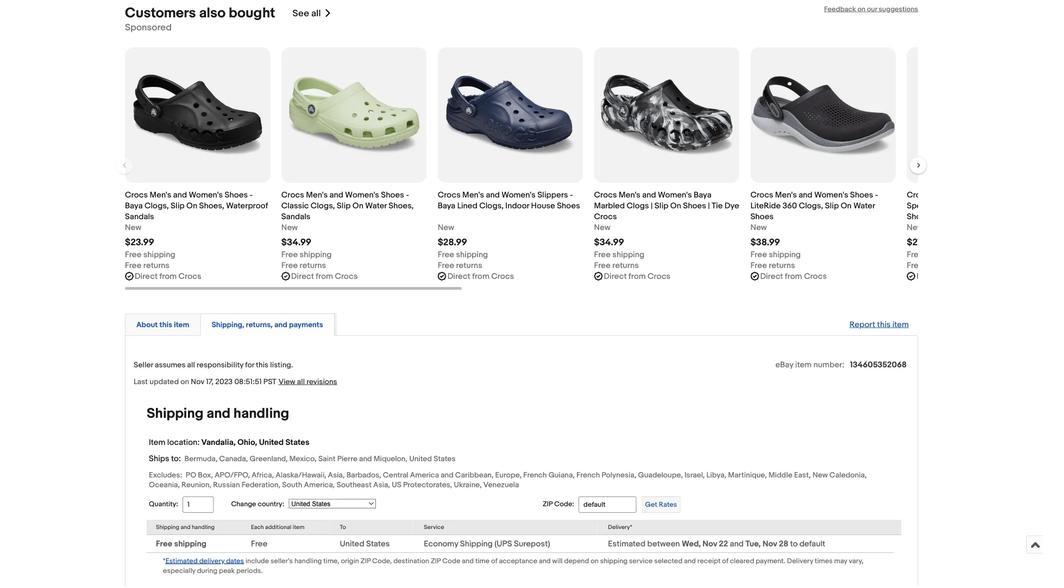 Task type: describe. For each thing, give the bounding box(es) containing it.
united inside ships to: bermuda, canada, greenland, mexico, saint pierre and miquelon, united states
[[409, 455, 432, 464]]

direct for $34.99
[[291, 272, 314, 281]]

new inside crocs men's and women's shoes - classic clogs, slip on water shoes, sandals new $34.99 free shipping free returns
[[281, 223, 298, 233]]

zip code:
[[543, 501, 574, 509]]

caledonia,
[[830, 471, 867, 480]]

polynesia,
[[602, 471, 636, 480]]

barbados,
[[346, 471, 381, 480]]

2 horizontal spatial zip
[[543, 501, 553, 509]]

view all revisions link
[[276, 377, 337, 387]]

south
[[282, 481, 302, 490]]

men's for crocs
[[619, 190, 641, 200]]

5 new text field from the left
[[907, 222, 923, 233]]

0 vertical spatial all
[[311, 8, 321, 19]]

$28.99
[[438, 237, 467, 249]]

shipping inside crocs men's and women's shoes - classic clogs, slip on water shoes, sandals new $34.99 free shipping free returns
[[300, 250, 332, 260]]

feedback on our suggestions link
[[824, 5, 918, 13]]

0 horizontal spatial handling
[[192, 524, 215, 531]]

shipping,
[[212, 321, 244, 330]]

women's for $34.99
[[345, 190, 379, 200]]

shipping up * estimated delivery dates
[[174, 539, 206, 549]]

economy
[[424, 539, 458, 549]]

nurse
[[978, 201, 1000, 211]]

middle
[[769, 471, 793, 480]]

returns for $38.99
[[769, 261, 795, 271]]

waterproof
[[226, 201, 268, 211]]

shoes inside crocs men's and women's shoes - baya clogs, slip on shoes, waterproof sandals new $23.99 free shipping free returns
[[225, 190, 248, 200]]

free returns text field for $38.99
[[751, 260, 795, 271]]

apo/fpo,
[[215, 471, 250, 480]]

tie
[[712, 201, 723, 211]]

slip for $23.99
[[171, 201, 185, 211]]

sandals for $23.99
[[125, 212, 154, 222]]

shoes inside crocs women's and men's shoes - specialist ii clogs, nurse shoes, ch new $27.99 free shipping free returns
[[1007, 190, 1030, 200]]

africa,
[[252, 471, 274, 480]]

$34.99 inside crocs men's and women's baya marbled clogs | slip on shoes | tie dye crocs new $34.99 free shipping free returns
[[594, 237, 624, 249]]

- inside crocs men's and women's slippers - baya lined clogs, indoor house shoes
[[570, 190, 573, 200]]

direct for $23.99
[[135, 272, 158, 281]]

change country:
[[231, 500, 284, 509]]

men's inside crocs women's and men's shoes - specialist ii clogs, nurse shoes, ch new $27.99 free shipping free returns
[[983, 190, 1005, 200]]

new text field for $38.99
[[751, 222, 767, 233]]

1 vertical spatial estimated
[[166, 557, 198, 566]]

vary,
[[849, 557, 864, 566]]

from for crocs
[[629, 272, 646, 281]]

new inside po box, apo/fpo, africa, alaska/hawaii, asia, barbados, central america and caribbean, europe, french guiana, french polynesia, guadeloupe, israel, libya, martinique, middle east, new caledonia, oceania, reunion, russian federation, south america, southeast asia, us protectorates, ukraine, venezuela
[[813, 471, 828, 480]]

)
[[548, 539, 550, 549]]

about this item button
[[136, 320, 189, 330]]

surepost
[[514, 539, 548, 549]]

2 french from the left
[[576, 471, 600, 480]]

report this item
[[850, 320, 909, 330]]

men's inside crocs men's and women's slippers - baya lined clogs, indoor house shoes
[[462, 190, 484, 200]]

nov for 17,
[[191, 378, 204, 387]]

depend
[[564, 557, 589, 566]]

direct for crocs
[[604, 272, 627, 281]]

seller
[[134, 361, 153, 370]]

from for $38.99
[[785, 272, 802, 281]]

payment.
[[756, 557, 786, 566]]

and inside crocs men's and women's baya marbled clogs | slip on shoes | tie dye crocs new $34.99 free shipping free returns
[[642, 190, 656, 200]]

seller assumes all responsibility for this listing.
[[134, 361, 293, 370]]

to:
[[171, 454, 181, 464]]

1 vertical spatial all
[[187, 361, 195, 370]]

0 horizontal spatial asia,
[[328, 471, 345, 480]]

shoes inside crocs men's and women's shoes - classic clogs, slip on water shoes, sandals new $34.99 free shipping free returns
[[381, 190, 404, 200]]

shoes, inside crocs men's and women's shoes - classic clogs, slip on water shoes, sandals new $34.99 free shipping free returns
[[389, 201, 414, 211]]

states inside ships to: bermuda, canada, greenland, mexico, saint pierre and miquelon, united states
[[434, 455, 456, 464]]

1 horizontal spatial zip
[[431, 557, 441, 566]]

men's for $38.99
[[775, 190, 797, 200]]

Quantity: text field
[[182, 497, 214, 513]]

men's for $34.99
[[306, 190, 328, 200]]

3 direct from crocs from the left
[[448, 272, 514, 281]]

direct from crocs text field for $34.99
[[291, 271, 358, 282]]

shipping inside crocs men's and women's shoes - literide 360 clogs, slip on water shoes new $38.99 free shipping free returns
[[769, 250, 801, 260]]

marbled
[[594, 201, 625, 211]]

slip for $34.99
[[337, 201, 351, 211]]

new $28.99 free shipping free returns
[[438, 223, 488, 271]]

22
[[719, 539, 728, 549]]

code:
[[554, 501, 574, 509]]

08:51:51
[[234, 378, 262, 387]]

on inside crocs men's and women's shoes - literide 360 clogs, slip on water shoes new $38.99 free shipping free returns
[[841, 201, 852, 211]]

shipping inside crocs men's and women's shoes - baya clogs, slip on shoes, waterproof sandals new $23.99 free shipping free returns
[[143, 250, 175, 260]]

feedback
[[824, 5, 856, 13]]

us
[[392, 481, 402, 490]]

- inside crocs women's and men's shoes - specialist ii clogs, nurse shoes, ch new $27.99 free shipping free returns
[[1032, 190, 1035, 200]]

item location: vandalia, ohio, united states
[[149, 438, 309, 448]]

women's inside crocs women's and men's shoes - specialist ii clogs, nurse shoes, ch new $27.99 free shipping free returns
[[932, 190, 966, 200]]

saint
[[318, 455, 336, 464]]

- for $34.99
[[406, 190, 409, 200]]

free shipping text field for $23.99
[[125, 249, 175, 260]]

item for each additional item
[[293, 524, 305, 531]]

additional
[[265, 524, 291, 531]]

direct for $38.99
[[760, 272, 783, 281]]

on for crocs
[[670, 201, 681, 211]]

1 vertical spatial shipping and handling
[[156, 524, 215, 531]]

- for $38.99
[[875, 190, 878, 200]]

from for $34.99
[[316, 272, 333, 281]]

see all
[[293, 8, 321, 19]]

protectorates,
[[403, 481, 452, 490]]

direct from crocs text field for crocs
[[604, 271, 671, 282]]

See all text field
[[293, 8, 321, 19]]

2 vertical spatial united
[[340, 539, 364, 549]]

shoes inside crocs men's and women's baya marbled clogs | slip on shoes | tie dye crocs new $34.99 free shipping free returns
[[683, 201, 706, 211]]

especially
[[163, 567, 195, 576]]

rates
[[659, 501, 677, 509]]

0 vertical spatial shipping and handling
[[147, 406, 289, 422]]

ii
[[946, 201, 950, 211]]

may
[[834, 557, 847, 566]]

report this item link
[[844, 315, 914, 335]]

crocs inside crocs men's and women's slippers - baya lined clogs, indoor house shoes
[[438, 190, 461, 200]]

*
[[163, 557, 166, 566]]

clogs, for crocs women's and men's shoes - specialist ii clogs, nurse shoes, ch new $27.99 free shipping free returns
[[952, 201, 976, 211]]

360
[[783, 201, 797, 211]]

and inside crocs men's and women's shoes - literide 360 clogs, slip on water shoes new $38.99 free shipping free returns
[[799, 190, 813, 200]]

direct from crocs for $38.99
[[760, 272, 827, 281]]

pst
[[263, 378, 276, 387]]

17,
[[206, 378, 214, 387]]

(ups
[[495, 539, 512, 549]]

$34.99 text field
[[594, 237, 624, 249]]

pierre
[[337, 455, 357, 464]]

crocs men's and women's baya marbled clogs | slip on shoes | tie dye crocs new $34.99 free shipping free returns
[[594, 190, 739, 271]]

will
[[552, 557, 563, 566]]

ZIP Code: text field
[[579, 497, 637, 513]]

shipping inside the include seller's handling time, origin zip code, destination zip code and time of acceptance and will depend on shipping service selected and receipt of cleared payment. delivery times may vary, especially during peak periods.
[[600, 557, 628, 566]]

each additional item
[[251, 524, 305, 531]]

delivery
[[199, 557, 225, 566]]

handling inside the include seller's handling time, origin zip code, destination zip code and time of acceptance and will depend on shipping service selected and receipt of cleared payment. delivery times may vary, especially during peak periods.
[[294, 557, 322, 566]]

between
[[647, 539, 680, 549]]

alaska/hawaii,
[[276, 471, 326, 480]]

crocs men's and women's slippers - baya lined clogs, indoor house shoes
[[438, 190, 580, 211]]

excludes:
[[149, 471, 182, 480]]

free shipping text field for $38.99
[[751, 249, 801, 260]]

ebay
[[776, 360, 794, 370]]

$23.99 text field
[[125, 237, 154, 249]]

direct from crocs text field for $23.99
[[135, 271, 201, 282]]

estimated delivery dates link
[[166, 556, 244, 566]]

2 vertical spatial shipping
[[460, 539, 493, 549]]

each
[[251, 524, 264, 531]]

updated
[[150, 378, 179, 387]]

clogs, for crocs men's and women's slippers - baya lined clogs, indoor house shoes
[[479, 201, 504, 211]]

see all link
[[293, 5, 332, 22]]

Free returns text field
[[907, 260, 952, 271]]

estimated between wed, nov 22 and tue, nov 28 to default
[[608, 539, 825, 549]]

service
[[629, 557, 653, 566]]

crocs inside crocs women's and men's shoes - specialist ii clogs, nurse shoes, ch new $27.99 free shipping free returns
[[907, 190, 930, 200]]

and inside crocs men's and women's shoes - baya clogs, slip on shoes, waterproof sandals new $23.99 free shipping free returns
[[173, 190, 187, 200]]

returns inside new $28.99 free shipping free returns
[[456, 261, 482, 271]]

house
[[531, 201, 555, 211]]

$23.99
[[125, 237, 154, 249]]

shipping inside crocs men's and women's baya marbled clogs | slip on shoes | tie dye crocs new $34.99 free shipping free returns
[[612, 250, 644, 260]]

literide
[[751, 201, 781, 211]]

ebay item number: 134605352068
[[776, 360, 907, 370]]

1 vertical spatial on
[[181, 378, 189, 387]]

free returns text field for crocs
[[594, 260, 639, 271]]

slip inside crocs men's and women's shoes - literide 360 clogs, slip on water shoes new $38.99 free shipping free returns
[[825, 201, 839, 211]]

box,
[[198, 471, 213, 480]]

2 horizontal spatial nov
[[763, 539, 777, 549]]

item
[[149, 438, 165, 448]]

ch
[[1029, 201, 1039, 211]]

to
[[340, 524, 346, 531]]

shoes inside crocs men's and women's slippers - baya lined clogs, indoor house shoes
[[557, 201, 580, 211]]

crocs inside text box
[[960, 272, 983, 281]]

central
[[383, 471, 408, 480]]

$34.99 inside crocs men's and women's shoes - classic clogs, slip on water shoes, sandals new $34.99 free shipping free returns
[[281, 237, 311, 249]]

mexico,
[[289, 455, 317, 464]]

3 from from the left
[[472, 272, 489, 281]]

shipping inside new $28.99 free shipping free returns
[[456, 250, 488, 260]]

united states
[[340, 539, 390, 549]]

crocs inside crocs men's and women's shoes - baya clogs, slip on shoes, waterproof sandals new $23.99 free shipping free returns
[[125, 190, 148, 200]]

origin
[[341, 557, 359, 566]]

new text field for $34.99
[[281, 222, 298, 233]]



Task type: locate. For each thing, give the bounding box(es) containing it.
men's up clogs
[[619, 190, 641, 200]]

6 direct from crocs from the left
[[917, 272, 983, 281]]

Free shipping text field
[[281, 249, 332, 260], [751, 249, 801, 260]]

1 women's from the left
[[189, 190, 223, 200]]

0 vertical spatial estimated
[[608, 539, 646, 549]]

4 on from the left
[[841, 201, 852, 211]]

1 on from the left
[[186, 201, 197, 211]]

| left tie
[[708, 201, 710, 211]]

lined
[[457, 201, 478, 211]]

| right clogs
[[651, 201, 653, 211]]

new text field up the $27.99 text box
[[907, 222, 923, 233]]

slip inside crocs men's and women's baya marbled clogs | slip on shoes | tie dye crocs new $34.99 free shipping free returns
[[655, 201, 669, 211]]

$34.99 down marbled
[[594, 237, 624, 249]]

slip inside crocs men's and women's shoes - baya clogs, slip on shoes, waterproof sandals new $23.99 free shipping free returns
[[171, 201, 185, 211]]

2 horizontal spatial states
[[434, 455, 456, 464]]

default
[[800, 539, 825, 549]]

item right the about
[[174, 321, 189, 330]]

e
[[1039, 201, 1043, 211]]

1 vertical spatial states
[[434, 455, 456, 464]]

estimated down delivery*
[[608, 539, 646, 549]]

to
[[790, 539, 798, 549]]

5 men's from the left
[[775, 190, 797, 200]]

5 direct from crocs from the left
[[760, 272, 827, 281]]

free returns text field down $23.99
[[125, 260, 170, 271]]

baya inside crocs men's and women's shoes - baya clogs, slip on shoes, waterproof sandals new $23.99 free shipping free returns
[[125, 201, 143, 211]]

5 direct from the left
[[760, 272, 783, 281]]

shipping and handling up free shipping
[[156, 524, 215, 531]]

french left guiana,
[[523, 471, 547, 480]]

on
[[858, 5, 866, 13], [181, 378, 189, 387], [591, 557, 599, 566]]

0 horizontal spatial of
[[491, 557, 497, 566]]

women's for crocs
[[658, 190, 692, 200]]

new text field up $34.99 text field
[[594, 222, 611, 233]]

0 horizontal spatial estimated
[[166, 557, 198, 566]]

2 horizontal spatial handling
[[294, 557, 322, 566]]

2 direct from the left
[[291, 272, 314, 281]]

suggestions
[[879, 5, 918, 13]]

direct from crocs down free returns text field
[[917, 272, 983, 281]]

clogs, right lined
[[479, 201, 504, 211]]

1 horizontal spatial asia,
[[373, 481, 390, 490]]

1 - from the left
[[250, 190, 253, 200]]

1 returns from the left
[[143, 261, 170, 271]]

1 $34.99 from the left
[[281, 237, 311, 249]]

item right report
[[893, 320, 909, 330]]

$27.99 text field
[[907, 237, 935, 249]]

3 shoes, from the left
[[1002, 201, 1027, 211]]

direct down $34.99 text box on the left top of the page
[[291, 272, 314, 281]]

asia, down 'saint'
[[328, 471, 345, 480]]

item for report this item
[[893, 320, 909, 330]]

of right time
[[491, 557, 497, 566]]

men's inside crocs men's and women's shoes - baya clogs, slip on shoes, waterproof sandals new $23.99 free shipping free returns
[[150, 190, 171, 200]]

Direct from Crocs text field
[[135, 271, 201, 282], [291, 271, 358, 282], [448, 271, 514, 282], [604, 271, 671, 282], [760, 271, 827, 282]]

time
[[475, 557, 490, 566]]

4 - from the left
[[875, 190, 878, 200]]

on left our on the top right of the page
[[858, 5, 866, 13]]

1 horizontal spatial on
[[591, 557, 599, 566]]

2 of from the left
[[722, 557, 728, 566]]

1 direct from crocs text field from the left
[[135, 271, 201, 282]]

4 direct from the left
[[604, 272, 627, 281]]

4 returns from the left
[[612, 261, 639, 271]]

new inside crocs men's and women's baya marbled clogs | slip on shoes | tie dye crocs new $34.99 free shipping free returns
[[594, 223, 611, 233]]

slip for crocs
[[655, 201, 669, 211]]

free returns text field down $34.99 text box on the left top of the page
[[281, 260, 326, 271]]

tue,
[[746, 539, 761, 549]]

free returns text field for $23.99
[[125, 260, 170, 271]]

$34.99 text field
[[281, 237, 311, 249]]

zip left code:
[[543, 501, 553, 509]]

and inside crocs women's and men's shoes - specialist ii clogs, nurse shoes, ch new $27.99 free shipping free returns
[[967, 190, 981, 200]]

4 free shipping text field from the left
[[907, 249, 957, 260]]

shipping left service
[[600, 557, 628, 566]]

and inside crocs men's and women's shoes - classic clogs, slip on water shoes, sandals new $34.99 free shipping free returns
[[330, 190, 343, 200]]

crocs inside crocs men's and women's shoes - classic clogs, slip on water shoes, sandals new $34.99 free shipping free returns
[[281, 190, 304, 200]]

returns inside crocs men's and women's shoes - literide 360 clogs, slip on water shoes new $38.99 free shipping free returns
[[769, 261, 795, 271]]

1 horizontal spatial all
[[297, 378, 305, 387]]

free returns text field down $34.99 text field
[[594, 260, 639, 271]]

2 free returns text field from the left
[[281, 260, 326, 271]]

israel,
[[685, 471, 705, 480]]

states up code,
[[366, 539, 390, 549]]

1 horizontal spatial this
[[256, 361, 268, 370]]

direct down $34.99 text field
[[604, 272, 627, 281]]

1 horizontal spatial estimated
[[608, 539, 646, 549]]

2 horizontal spatial this
[[877, 320, 891, 330]]

2 horizontal spatial baya
[[694, 190, 712, 200]]

responsibility
[[197, 361, 243, 370]]

6 direct from the left
[[917, 272, 940, 281]]

bermuda,
[[184, 455, 218, 464]]

this for about
[[159, 321, 172, 330]]

1 horizontal spatial water
[[854, 201, 875, 211]]

french right guiana,
[[576, 471, 600, 480]]

1 slip from the left
[[171, 201, 185, 211]]

1 of from the left
[[491, 557, 497, 566]]

crocs inside crocs men's and women's shoes - literide 360 clogs, slip on water shoes new $38.99 free shipping free returns
[[751, 190, 773, 200]]

Free shipping text field
[[125, 249, 175, 260], [438, 249, 488, 260], [594, 249, 644, 260], [907, 249, 957, 260]]

canada,
[[219, 455, 248, 464]]

2 direct from crocs from the left
[[291, 272, 358, 281]]

2 water from the left
[[854, 201, 875, 211]]

1 horizontal spatial nov
[[703, 539, 717, 549]]

guadeloupe,
[[638, 471, 683, 480]]

3 slip from the left
[[655, 201, 669, 211]]

- inside crocs men's and women's shoes - literide 360 clogs, slip on water shoes new $38.99 free shipping free returns
[[875, 190, 878, 200]]

new up $34.99 text field
[[594, 223, 611, 233]]

free shipping text field for $28.99
[[438, 249, 488, 260]]

1 horizontal spatial sandals
[[281, 212, 310, 222]]

southeast
[[337, 481, 372, 490]]

clogs,
[[144, 201, 169, 211], [311, 201, 335, 211], [479, 201, 504, 211], [799, 201, 823, 211], [952, 201, 976, 211]]

3 clogs, from the left
[[479, 201, 504, 211]]

country:
[[258, 500, 284, 509]]

asia, left us
[[373, 481, 390, 490]]

6 men's from the left
[[983, 190, 1005, 200]]

new right east, in the bottom right of the page
[[813, 471, 828, 480]]

returns down $23.99 text box
[[143, 261, 170, 271]]

134605352068
[[850, 360, 907, 370]]

returns for $34.99
[[300, 261, 326, 271]]

include seller's handling time, origin zip code, destination zip code and time of acceptance and will depend on shipping service selected and receipt of cleared payment. delivery times may vary, especially during peak periods.
[[163, 557, 864, 576]]

direct from crocs text field down $34.99 text box on the left top of the page
[[291, 271, 358, 282]]

2 from from the left
[[316, 272, 333, 281]]

1 vertical spatial shipping
[[156, 524, 179, 531]]

direct from crocs for crocs
[[604, 272, 671, 281]]

handling left time,
[[294, 557, 322, 566]]

1 direct from crocs from the left
[[135, 272, 201, 281]]

3 free returns text field from the left
[[438, 260, 482, 271]]

1 horizontal spatial |
[[708, 201, 710, 211]]

shoes, for $23.99
[[199, 201, 224, 211]]

4 free returns text field from the left
[[594, 260, 639, 271]]

baya inside crocs men's and women's slippers - baya lined clogs, indoor house shoes
[[438, 201, 455, 211]]

tab list
[[125, 312, 918, 336]]

new inside crocs men's and women's shoes - baya clogs, slip on shoes, waterproof sandals new $23.99 free shipping free returns
[[125, 223, 141, 233]]

this right the about
[[159, 321, 172, 330]]

estimated up especially
[[166, 557, 198, 566]]

about this item
[[136, 321, 189, 330]]

on right updated
[[181, 378, 189, 387]]

4 slip from the left
[[825, 201, 839, 211]]

1 horizontal spatial handling
[[234, 406, 289, 422]]

$34.99
[[281, 237, 311, 249], [594, 237, 624, 249]]

$38.99 text field
[[751, 237, 780, 249]]

- inside crocs men's and women's shoes - classic clogs, slip on water shoes, sandals new $34.99 free shipping free returns
[[406, 190, 409, 200]]

direct from crocs for $23.99
[[135, 272, 201, 281]]

destination
[[393, 557, 429, 566]]

cleared
[[730, 557, 754, 566]]

all right the view
[[297, 378, 305, 387]]

direct
[[135, 272, 158, 281], [291, 272, 314, 281], [448, 272, 470, 281], [604, 272, 627, 281], [760, 272, 783, 281], [917, 272, 940, 281]]

1 horizontal spatial $34.99
[[594, 237, 624, 249]]

on
[[186, 201, 197, 211], [353, 201, 363, 211], [670, 201, 681, 211], [841, 201, 852, 211]]

men's inside crocs men's and women's shoes - literide 360 clogs, slip on water shoes new $38.99 free shipping free returns
[[775, 190, 797, 200]]

shipping up free shipping
[[156, 524, 179, 531]]

1 french from the left
[[523, 471, 547, 480]]

1 men's from the left
[[150, 190, 171, 200]]

nov left 22
[[703, 539, 717, 549]]

baya for crocs men's and women's slippers - baya lined clogs, indoor house shoes
[[438, 201, 455, 211]]

4 women's from the left
[[658, 190, 692, 200]]

2 $34.99 from the left
[[594, 237, 624, 249]]

number:
[[814, 360, 845, 370]]

2 men's from the left
[[306, 190, 328, 200]]

clogs, right classic
[[311, 201, 335, 211]]

- inside crocs men's and women's shoes - baya clogs, slip on shoes, waterproof sandals new $23.99 free shipping free returns
[[250, 190, 253, 200]]

returns down $38.99 text box
[[769, 261, 795, 271]]

men's for $23.99
[[150, 190, 171, 200]]

nov for 22
[[703, 539, 717, 549]]

crocs women's and men's shoes - specialist ii clogs, nurse shoes, ch new $27.99 free shipping free returns
[[907, 190, 1043, 271]]

see
[[293, 8, 309, 19]]

shoes, inside crocs men's and women's shoes - baya clogs, slip on shoes, waterproof sandals new $23.99 free shipping free returns
[[199, 201, 224, 211]]

sandals up $23.99
[[125, 212, 154, 222]]

direct from crocs text field down $23.99 text box
[[135, 271, 201, 282]]

for
[[245, 361, 254, 370]]

men's up lined
[[462, 190, 484, 200]]

shipping down $34.99 text box on the left top of the page
[[300, 250, 332, 260]]

free shipping text field for $27.99
[[907, 249, 957, 260]]

0 vertical spatial states
[[285, 438, 309, 448]]

2 sandals from the left
[[281, 212, 310, 222]]

0 horizontal spatial baya
[[125, 201, 143, 211]]

0 vertical spatial on
[[858, 5, 866, 13]]

new text field for crocs
[[594, 222, 611, 233]]

0 horizontal spatial all
[[187, 361, 195, 370]]

on right depend on the bottom of the page
[[591, 557, 599, 566]]

times
[[815, 557, 833, 566]]

3 free shipping text field from the left
[[594, 249, 644, 260]]

crocs
[[125, 190, 148, 200], [281, 190, 304, 200], [438, 190, 461, 200], [594, 190, 617, 200], [751, 190, 773, 200], [907, 190, 930, 200], [594, 212, 617, 222], [179, 272, 201, 281], [335, 272, 358, 281], [491, 272, 514, 281], [648, 272, 671, 281], [804, 272, 827, 281], [960, 272, 983, 281]]

ukraine,
[[454, 481, 482, 490]]

direct inside text box
[[917, 272, 940, 281]]

0 horizontal spatial on
[[181, 378, 189, 387]]

3 men's from the left
[[462, 190, 484, 200]]

1 horizontal spatial free shipping text field
[[751, 249, 801, 260]]

united
[[259, 438, 284, 448], [409, 455, 432, 464], [340, 539, 364, 549]]

1 free shipping text field from the left
[[125, 249, 175, 260]]

free shipping text field down the $27.99 text box
[[907, 249, 957, 260]]

direct from crocs text field down $38.99 text box
[[760, 271, 827, 282]]

1 horizontal spatial united
[[340, 539, 364, 549]]

direct from crocs for $34.99
[[291, 272, 358, 281]]

returns,
[[246, 321, 273, 330]]

direct from crocs down $38.99 text box
[[760, 272, 827, 281]]

0 vertical spatial handling
[[234, 406, 289, 422]]

3 new text field from the left
[[594, 222, 611, 233]]

specialist
[[907, 201, 944, 211]]

and inside button
[[274, 321, 287, 330]]

0 horizontal spatial free shipping text field
[[281, 249, 332, 260]]

2 women's from the left
[[345, 190, 379, 200]]

1 horizontal spatial states
[[366, 539, 390, 549]]

3 returns from the left
[[456, 261, 482, 271]]

$28.99 text field
[[438, 237, 467, 249]]

6 women's from the left
[[932, 190, 966, 200]]

item right 'ebay' on the bottom right of the page
[[795, 360, 812, 370]]

4 direct from crocs text field from the left
[[604, 271, 671, 282]]

shoes, for $27.99
[[1002, 201, 1027, 211]]

6 from from the left
[[941, 272, 959, 281]]

3 - from the left
[[570, 190, 573, 200]]

men's inside crocs men's and women's baya marbled clogs | slip on shoes | tie dye crocs new $34.99 free shipping free returns
[[619, 190, 641, 200]]

clogs, inside crocs men's and women's slippers - baya lined clogs, indoor house shoes
[[479, 201, 504, 211]]

2 horizontal spatial united
[[409, 455, 432, 464]]

america,
[[304, 481, 335, 490]]

free shipping text field down $34.99 text box on the left top of the page
[[281, 249, 332, 260]]

direct from crocs down $23.99 text box
[[135, 272, 201, 281]]

of
[[491, 557, 497, 566], [722, 557, 728, 566]]

new inside crocs men's and women's shoes - literide 360 clogs, slip on water shoes new $38.99 free shipping free returns
[[751, 223, 767, 233]]

new text field up $38.99 text box
[[751, 222, 767, 233]]

slippers
[[537, 190, 568, 200]]

men's up $23.99
[[150, 190, 171, 200]]

russian
[[213, 481, 240, 490]]

this right report
[[877, 320, 891, 330]]

shoes, inside crocs women's and men's shoes - specialist ii clogs, nurse shoes, ch new $27.99 free shipping free returns
[[1002, 201, 1027, 211]]

shipping up the location:
[[147, 406, 203, 422]]

shipping and handling up the vandalia,
[[147, 406, 289, 422]]

this right for
[[256, 361, 268, 370]]

wed,
[[682, 539, 701, 549]]

listing.
[[270, 361, 293, 370]]

greenland,
[[250, 455, 288, 464]]

returns for $23.99
[[143, 261, 170, 271]]

3 direct from crocs text field from the left
[[448, 271, 514, 282]]

Sponsored text field
[[125, 22, 172, 33]]

clogs, right ii
[[952, 201, 976, 211]]

3 women's from the left
[[502, 190, 536, 200]]

clogs, right 360
[[799, 201, 823, 211]]

new up $28.99 text box
[[438, 223, 454, 233]]

sandals
[[125, 212, 154, 222], [281, 212, 310, 222]]

on inside the include seller's handling time, origin zip code, destination zip code and time of acceptance and will depend on shipping service selected and receipt of cleared payment. delivery times may vary, especially during peak periods.
[[591, 557, 599, 566]]

0 horizontal spatial sandals
[[125, 212, 154, 222]]

zip right origin
[[361, 557, 371, 566]]

women's inside crocs men's and women's shoes - classic clogs, slip on water shoes, sandals new $34.99 free shipping free returns
[[345, 190, 379, 200]]

2 slip from the left
[[337, 201, 351, 211]]

new text field up $23.99
[[125, 222, 141, 233]]

5 women's from the left
[[814, 190, 848, 200]]

payments
[[289, 321, 323, 330]]

service
[[424, 524, 444, 531]]

1 new text field from the left
[[125, 222, 141, 233]]

get
[[645, 501, 657, 509]]

receipt
[[698, 557, 721, 566]]

baya inside crocs men's and women's baya marbled clogs | slip on shoes | tie dye crocs new $34.99 free shipping free returns
[[694, 190, 712, 200]]

on for $23.99
[[186, 201, 197, 211]]

clogs, inside crocs men's and women's shoes - literide 360 clogs, slip on water shoes new $38.99 free shipping free returns
[[799, 201, 823, 211]]

women's for $38.99
[[814, 190, 848, 200]]

states up america
[[434, 455, 456, 464]]

0 vertical spatial asia,
[[328, 471, 345, 480]]

bought
[[229, 5, 275, 22]]

clogs, for crocs men's and women's shoes - literide 360 clogs, slip on water shoes new $38.99 free shipping free returns
[[799, 201, 823, 211]]

new text field up $34.99 text box on the left top of the page
[[281, 222, 298, 233]]

direct from crocs down $34.99 text box on the left top of the page
[[291, 272, 358, 281]]

free shipping text field down $23.99 text box
[[125, 249, 175, 260]]

item right 'additional'
[[293, 524, 305, 531]]

new text field for $23.99
[[125, 222, 141, 233]]

shipping down $28.99 text box
[[456, 250, 488, 260]]

tab list containing about this item
[[125, 312, 918, 336]]

shipping down $34.99 text field
[[612, 250, 644, 260]]

all right see
[[311, 8, 321, 19]]

free shipping text field for $34.99
[[594, 249, 644, 260]]

0 horizontal spatial zip
[[361, 557, 371, 566]]

2 vertical spatial states
[[366, 539, 390, 549]]

1 water from the left
[[365, 201, 387, 211]]

crocs men's and women's shoes - classic clogs, slip on water shoes, sandals new $34.99 free shipping free returns
[[281, 190, 414, 271]]

sandals inside crocs men's and women's shoes - classic clogs, slip on water shoes, sandals new $34.99 free shipping free returns
[[281, 212, 310, 222]]

1 horizontal spatial baya
[[438, 201, 455, 211]]

water inside crocs men's and women's shoes - classic clogs, slip on water shoes, sandals new $34.99 free shipping free returns
[[365, 201, 387, 211]]

quantity:
[[149, 501, 178, 509]]

Direct from Crocs text field
[[917, 271, 983, 282]]

1 vertical spatial handling
[[192, 524, 215, 531]]

from inside direct from crocs text box
[[941, 272, 959, 281]]

direct from crocs text field for $38.99
[[760, 271, 827, 282]]

states up ships to: bermuda, canada, greenland, mexico, saint pierre and miquelon, united states
[[285, 438, 309, 448]]

united up america
[[409, 455, 432, 464]]

women's inside crocs men's and women's shoes - baya clogs, slip on shoes, waterproof sandals new $23.99 free shipping free returns
[[189, 190, 223, 200]]

2 shoes, from the left
[[389, 201, 414, 211]]

0 vertical spatial shipping
[[147, 406, 203, 422]]

crocs men's and women's shoes - baya clogs, slip on shoes, waterproof sandals new $23.99 free shipping free returns
[[125, 190, 268, 271]]

on inside crocs men's and women's baya marbled clogs | slip on shoes | tie dye crocs new $34.99 free shipping free returns
[[670, 201, 681, 211]]

2 free shipping text field from the left
[[751, 249, 801, 260]]

2 free shipping text field from the left
[[438, 249, 488, 260]]

2 clogs, from the left
[[311, 201, 335, 211]]

on inside crocs men's and women's shoes - baya clogs, slip on shoes, waterproof sandals new $23.99 free shipping free returns
[[186, 201, 197, 211]]

4 men's from the left
[[619, 190, 641, 200]]

include
[[246, 557, 269, 566]]

1 shoes, from the left
[[199, 201, 224, 211]]

returns down $34.99 text box on the left top of the page
[[300, 261, 326, 271]]

baya for crocs men's and women's shoes - baya clogs, slip on shoes, waterproof sandals new $23.99 free shipping free returns
[[125, 201, 143, 211]]

returns down $34.99 text field
[[612, 261, 639, 271]]

0 horizontal spatial $34.99
[[281, 237, 311, 249]]

0 horizontal spatial shoes,
[[199, 201, 224, 211]]

Free returns text field
[[125, 260, 170, 271], [281, 260, 326, 271], [438, 260, 482, 271], [594, 260, 639, 271], [751, 260, 795, 271]]

direct from crocs text field down new $28.99 free shipping free returns
[[448, 271, 514, 282]]

1 vertical spatial united
[[409, 455, 432, 464]]

sponsored
[[125, 22, 172, 33]]

crocs men's and women's shoes - literide 360 clogs, slip on water shoes new $38.99 free shipping free returns
[[751, 190, 878, 271]]

2 on from the left
[[353, 201, 363, 211]]

and inside po box, apo/fpo, africa, alaska/hawaii, asia, barbados, central america and caribbean, europe, french guiana, french polynesia, guadeloupe, israel, libya, martinique, middle east, new caledonia, oceania, reunion, russian federation, south america, southeast asia, us protectorates, ukraine, venezuela
[[441, 471, 454, 480]]

free returns text field down $38.99 text box
[[751, 260, 795, 271]]

baya
[[694, 190, 712, 200], [125, 201, 143, 211], [438, 201, 455, 211]]

item inside button
[[174, 321, 189, 330]]

New text field
[[438, 222, 454, 233]]

shipping
[[147, 406, 203, 422], [156, 524, 179, 531], [460, 539, 493, 549]]

|
[[651, 201, 653, 211], [708, 201, 710, 211]]

4 from from the left
[[629, 272, 646, 281]]

2 horizontal spatial shoes,
[[1002, 201, 1027, 211]]

4 new text field from the left
[[751, 222, 767, 233]]

clogs, inside crocs men's and women's shoes - classic clogs, slip on water shoes, sandals new $34.99 free shipping free returns
[[311, 201, 335, 211]]

all right assumes
[[187, 361, 195, 370]]

new inside new $28.99 free shipping free returns
[[438, 223, 454, 233]]

returns
[[143, 261, 170, 271], [300, 261, 326, 271], [456, 261, 482, 271], [612, 261, 639, 271], [769, 261, 795, 271]]

united up greenland,
[[259, 438, 284, 448]]

clogs, inside crocs women's and men's shoes - specialist ii clogs, nurse shoes, ch new $27.99 free shipping free returns
[[952, 201, 976, 211]]

handling down quantity: text box
[[192, 524, 215, 531]]

nov
[[191, 378, 204, 387], [703, 539, 717, 549], [763, 539, 777, 549]]

0 horizontal spatial states
[[285, 438, 309, 448]]

0 horizontal spatial |
[[651, 201, 653, 211]]

venezuela
[[483, 481, 519, 490]]

5 clogs, from the left
[[952, 201, 976, 211]]

slip inside crocs men's and women's shoes - classic clogs, slip on water shoes, sandals new $34.99 free shipping free returns
[[337, 201, 351, 211]]

dates
[[226, 557, 244, 566]]

sandals for $34.99
[[281, 212, 310, 222]]

women's inside crocs men's and women's shoes - literide 360 clogs, slip on water shoes new $38.99 free shipping free returns
[[814, 190, 848, 200]]

women's inside crocs men's and women's baya marbled clogs | slip on shoes | tie dye crocs new $34.99 free shipping free returns
[[658, 190, 692, 200]]

from for $23.99
[[159, 272, 177, 281]]

1 sandals from the left
[[125, 212, 154, 222]]

item
[[893, 320, 909, 330], [174, 321, 189, 330], [795, 360, 812, 370], [293, 524, 305, 531]]

ships
[[149, 454, 169, 464]]

peak
[[219, 567, 235, 576]]

shipping up time
[[460, 539, 493, 549]]

free shipping text field down $28.99 text box
[[438, 249, 488, 260]]

on for $34.99
[[353, 201, 363, 211]]

men's up the nurse
[[983, 190, 1005, 200]]

- for $23.99
[[250, 190, 253, 200]]

5 free returns text field from the left
[[751, 260, 795, 271]]

and inside crocs men's and women's slippers - baya lined clogs, indoor house shoes
[[486, 190, 500, 200]]

1 horizontal spatial shoes,
[[389, 201, 414, 211]]

2 returns from the left
[[300, 261, 326, 271]]

0 horizontal spatial united
[[259, 438, 284, 448]]

united up origin
[[340, 539, 364, 549]]

2 | from the left
[[708, 201, 710, 211]]

direct from crocs down $34.99 text field
[[604, 272, 671, 281]]

item for about this item
[[174, 321, 189, 330]]

1 | from the left
[[651, 201, 653, 211]]

free shipping text field down $38.99 text box
[[751, 249, 801, 260]]

0 horizontal spatial french
[[523, 471, 547, 480]]

0 vertical spatial united
[[259, 438, 284, 448]]

women's
[[189, 190, 223, 200], [345, 190, 379, 200], [502, 190, 536, 200], [658, 190, 692, 200], [814, 190, 848, 200], [932, 190, 966, 200]]

5 - from the left
[[1032, 190, 1035, 200]]

1 from from the left
[[159, 272, 177, 281]]

5 direct from crocs text field from the left
[[760, 271, 827, 282]]

1 direct from the left
[[135, 272, 158, 281]]

selected
[[654, 557, 683, 566]]

new up $38.99 text box
[[751, 223, 767, 233]]

new up $34.99 text box on the left top of the page
[[281, 223, 298, 233]]

returns inside crocs men's and women's shoes - classic clogs, slip on water shoes, sandals new $34.99 free shipping free returns
[[300, 261, 326, 271]]

2 new text field from the left
[[281, 222, 298, 233]]

New text field
[[125, 222, 141, 233], [281, 222, 298, 233], [594, 222, 611, 233], [751, 222, 767, 233], [907, 222, 923, 233]]

men's up 360
[[775, 190, 797, 200]]

2 vertical spatial all
[[297, 378, 305, 387]]

2 horizontal spatial on
[[858, 5, 866, 13]]

2 vertical spatial handling
[[294, 557, 322, 566]]

5 from from the left
[[785, 272, 802, 281]]

direct from crocs text field down $34.99 text field
[[604, 271, 671, 282]]

direct from crocs down new $28.99 free shipping free returns
[[448, 272, 514, 281]]

free shipping text field for $34.99
[[281, 249, 332, 260]]

new up $23.99
[[125, 223, 141, 233]]

martinique,
[[728, 471, 767, 480]]

dye
[[725, 201, 739, 211]]

free returns text field for $34.99
[[281, 260, 326, 271]]

last
[[134, 378, 148, 387]]

2 - from the left
[[406, 190, 409, 200]]

this inside button
[[159, 321, 172, 330]]

water inside crocs men's and women's shoes - literide 360 clogs, slip on water shoes new $38.99 free shipping free returns
[[854, 201, 875, 211]]

clogs
[[627, 201, 649, 211]]

returns inside crocs men's and women's shoes - baya clogs, slip on shoes, waterproof sandals new $23.99 free shipping free returns
[[143, 261, 170, 271]]

sandals inside crocs men's and women's shoes - baya clogs, slip on shoes, waterproof sandals new $23.99 free shipping free returns
[[125, 212, 154, 222]]

0 horizontal spatial this
[[159, 321, 172, 330]]

1 vertical spatial asia,
[[373, 481, 390, 490]]

0 horizontal spatial water
[[365, 201, 387, 211]]

2 vertical spatial on
[[591, 557, 599, 566]]

4 direct from crocs from the left
[[604, 272, 671, 281]]

3 direct from the left
[[448, 272, 470, 281]]

nov left 28
[[763, 539, 777, 549]]

and inside ships to: bermuda, canada, greenland, mexico, saint pierre and miquelon, united states
[[359, 455, 372, 464]]

5 returns from the left
[[769, 261, 795, 271]]

3 on from the left
[[670, 201, 681, 211]]

1 horizontal spatial french
[[576, 471, 600, 480]]

reunion,
[[182, 481, 211, 490]]

of right receipt on the bottom right
[[722, 557, 728, 566]]

this for report
[[877, 320, 891, 330]]

on inside crocs men's and women's shoes - classic clogs, slip on water shoes, sandals new $34.99 free shipping free returns
[[353, 201, 363, 211]]

zip left the code
[[431, 557, 441, 566]]

men's inside crocs men's and women's shoes - classic clogs, slip on water shoes, sandals new $34.99 free shipping free returns
[[306, 190, 328, 200]]

code,
[[372, 557, 392, 566]]

po
[[186, 471, 196, 480]]

women's inside crocs men's and women's slippers - baya lined clogs, indoor house shoes
[[502, 190, 536, 200]]

shipping down $38.99 text box
[[769, 250, 801, 260]]

slip
[[171, 201, 185, 211], [337, 201, 351, 211], [655, 201, 669, 211], [825, 201, 839, 211]]

shipping and handling
[[147, 406, 289, 422], [156, 524, 215, 531]]

direct down $38.99 text box
[[760, 272, 783, 281]]

clogs, inside crocs men's and women's shoes - baya clogs, slip on shoes, waterproof sandals new $23.99 free shipping free returns
[[144, 201, 169, 211]]

0 horizontal spatial nov
[[191, 378, 204, 387]]

code
[[442, 557, 460, 566]]

this
[[877, 320, 891, 330], [159, 321, 172, 330], [256, 361, 268, 370]]

women's for $23.99
[[189, 190, 223, 200]]

direct down $23.99
[[135, 272, 158, 281]]

direct from crocs
[[135, 272, 201, 281], [291, 272, 358, 281], [448, 272, 514, 281], [604, 272, 671, 281], [760, 272, 827, 281], [917, 272, 983, 281]]

$38.99
[[751, 237, 780, 249]]

new
[[125, 223, 141, 233], [281, 223, 298, 233], [438, 223, 454, 233], [594, 223, 611, 233], [751, 223, 767, 233], [813, 471, 828, 480]]

direct down new $28.99 free shipping free returns
[[448, 272, 470, 281]]

nov left 17,
[[191, 378, 204, 387]]

caribbean,
[[455, 471, 494, 480]]

returns down $28.99
[[456, 261, 482, 271]]

returns inside crocs men's and women's baya marbled clogs | slip on shoes | tie dye crocs new $34.99 free shipping free returns
[[612, 261, 639, 271]]

sandals down classic
[[281, 212, 310, 222]]

1 clogs, from the left
[[144, 201, 169, 211]]

1 free returns text field from the left
[[125, 260, 170, 271]]

1 free shipping text field from the left
[[281, 249, 332, 260]]

4 clogs, from the left
[[799, 201, 823, 211]]

shoes
[[225, 190, 248, 200], [381, 190, 404, 200], [850, 190, 873, 200], [1007, 190, 1030, 200], [557, 201, 580, 211], [683, 201, 706, 211], [751, 212, 774, 222]]

guiana,
[[549, 471, 575, 480]]

2 direct from crocs text field from the left
[[291, 271, 358, 282]]

1 horizontal spatial of
[[722, 557, 728, 566]]

2 horizontal spatial all
[[311, 8, 321, 19]]



Task type: vqa. For each thing, say whether or not it's contained in the screenshot.


